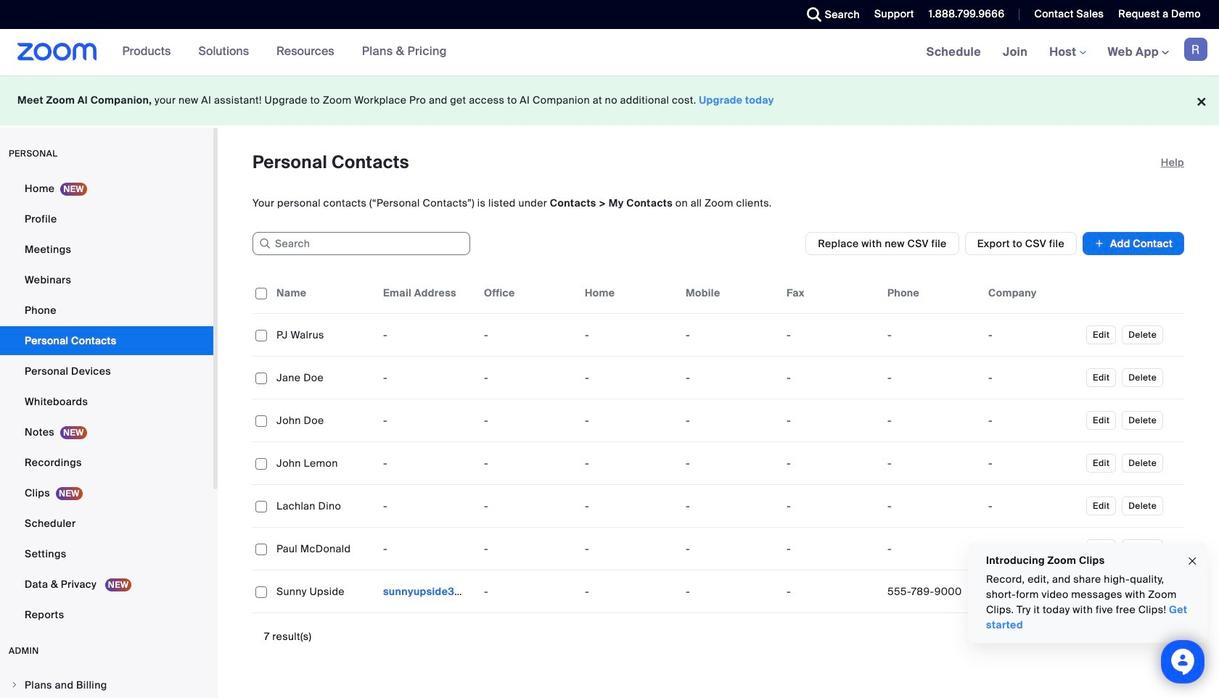 Task type: describe. For each thing, give the bounding box(es) containing it.
right image
[[10, 682, 19, 690]]

zoom logo image
[[17, 43, 97, 61]]

product information navigation
[[111, 29, 458, 75]]



Task type: locate. For each thing, give the bounding box(es) containing it.
banner
[[0, 29, 1219, 76]]

personal menu menu
[[0, 174, 213, 631]]

cell
[[271, 321, 377, 350], [377, 321, 478, 350], [478, 321, 579, 350], [271, 364, 377, 393], [377, 364, 478, 393], [478, 364, 579, 393], [271, 406, 377, 435], [377, 406, 478, 435], [478, 406, 579, 435], [271, 449, 377, 478], [377, 449, 478, 478], [478, 449, 579, 478], [271, 492, 377, 521], [377, 492, 478, 521], [478, 492, 579, 521], [271, 535, 377, 564], [377, 535, 478, 564], [478, 535, 579, 564], [271, 578, 377, 607], [377, 578, 478, 607], [478, 578, 579, 607], [983, 578, 1084, 607]]

profile picture image
[[1184, 38, 1208, 61]]

footer
[[0, 75, 1219, 126]]

close image
[[1187, 553, 1198, 570]]

application
[[253, 273, 1184, 614]]

Search Contacts Input text field
[[253, 232, 470, 255]]

meetings navigation
[[916, 29, 1219, 76]]

menu item
[[0, 672, 213, 699]]

add image
[[1094, 237, 1105, 251]]



Task type: vqa. For each thing, say whether or not it's contained in the screenshot.
Zoom Logo
yes



